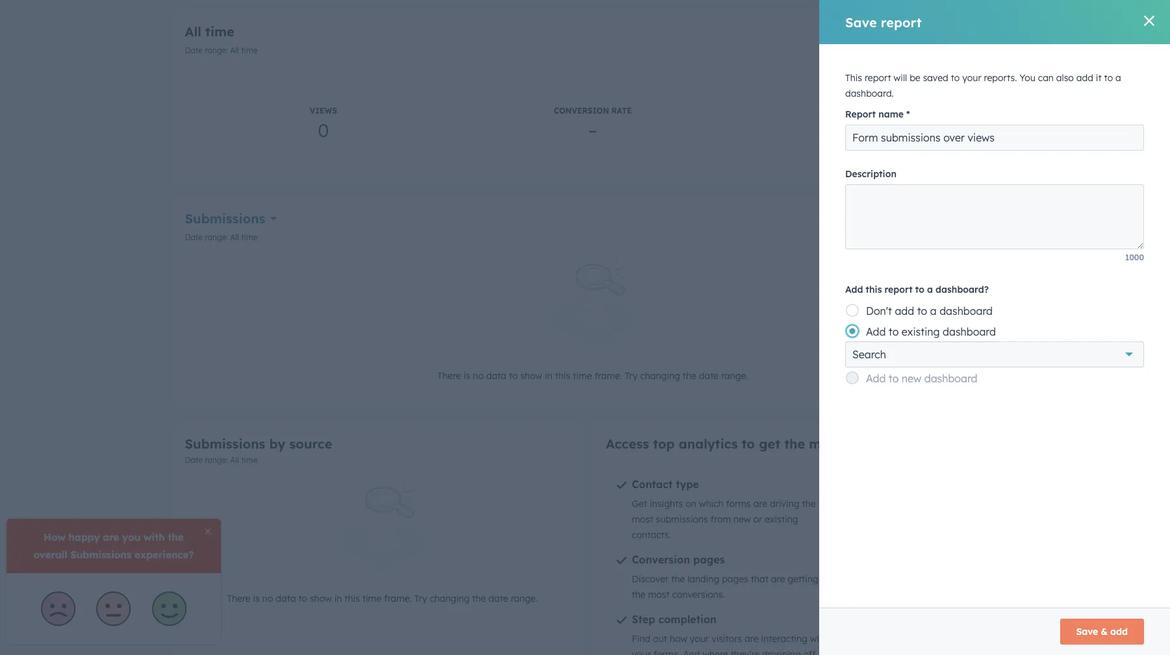 Task type: describe. For each thing, give the bounding box(es) containing it.
0 vertical spatial range.
[[722, 371, 749, 382]]

access
[[606, 436, 649, 453]]

0 horizontal spatial add
[[895, 305, 915, 318]]

1 horizontal spatial data
[[486, 371, 507, 382]]

also
[[1057, 72, 1074, 84]]

that
[[751, 574, 769, 586]]

top
[[653, 436, 675, 453]]

0 vertical spatial forms
[[914, 436, 952, 453]]

1 vertical spatial there
[[227, 594, 251, 605]]

0 horizontal spatial show
[[310, 594, 332, 605]]

out
[[653, 634, 668, 646]]

where
[[703, 649, 728, 656]]

save for save & add button
[[1077, 627, 1099, 638]]

add inside "this report will be saved to your reports. you can also add it to a dashboard."
[[1077, 72, 1094, 84]]

saved
[[923, 72, 949, 84]]

this
[[846, 72, 863, 84]]

conversion rate –
[[554, 106, 632, 142]]

1 date range: all time from the top
[[185, 46, 258, 55]]

reports.
[[984, 72, 1018, 84]]

1000
[[1126, 253, 1145, 263]]

off.
[[804, 649, 818, 656]]

save report inside button
[[924, 31, 977, 42]]

be
[[910, 72, 921, 84]]

and
[[683, 649, 700, 656]]

report inside "this report will be saved to your reports. you can also add it to a dashboard."
[[865, 72, 892, 84]]

0 horizontal spatial try
[[415, 594, 427, 605]]

get
[[632, 499, 648, 510]]

views 0
[[310, 106, 337, 142]]

new inside get insights on which forms are driving the most submissions from new or existing contacts.
[[734, 514, 751, 526]]

get
[[759, 436, 781, 453]]

0 vertical spatial try
[[625, 371, 638, 382]]

Report name text field
[[846, 125, 1145, 151]]

0 vertical spatial dashboard
[[940, 305, 993, 318]]

0 horizontal spatial data
[[276, 594, 296, 605]]

report
[[846, 109, 876, 120]]

can
[[1039, 72, 1054, 84]]

are for step completion
[[745, 634, 759, 646]]

0 horizontal spatial changing
[[430, 594, 470, 605]]

submissions button
[[185, 209, 278, 228]]

add for add to existing dashboard
[[866, 326, 886, 339]]

add to existing dashboard
[[866, 326, 996, 339]]

analytics
[[679, 436, 738, 453]]

2 vertical spatial a
[[931, 305, 937, 318]]

1 vertical spatial frame.
[[384, 594, 412, 605]]

1 date from the top
[[185, 46, 203, 55]]

forms inside get insights on which forms are driving the most submissions from new or existing contacts.
[[726, 499, 751, 510]]

type
[[676, 479, 699, 492]]

find out how your visitors are interacting with your forms. and where they're dropping off.
[[632, 634, 828, 656]]

conversions.
[[673, 590, 725, 601]]

1 vertical spatial is
[[253, 594, 260, 605]]

0 vertical spatial is
[[464, 371, 471, 382]]

with
[[810, 634, 828, 646]]

1 horizontal spatial this
[[555, 371, 571, 382]]

add this report to a dashboard?
[[846, 284, 989, 296]]

add for add this report to a dashboard?
[[846, 284, 864, 296]]

visitors
[[712, 634, 742, 646]]

save & add
[[1077, 627, 1128, 638]]

0 vertical spatial most
[[809, 436, 842, 453]]

pages inside discover the landing pages that are getting the most conversions.
[[722, 574, 749, 586]]

on
[[686, 499, 697, 510]]

3 date from the top
[[185, 456, 203, 466]]

2 vertical spatial this
[[345, 594, 360, 605]]

which
[[699, 499, 724, 510]]

getting
[[788, 574, 819, 586]]

description
[[846, 168, 897, 180]]

add this report to a dashboard? element containing don't add to a dashboard
[[846, 300, 1145, 389]]

get insights on which forms are driving the most submissions from new or existing contacts.
[[632, 499, 816, 542]]

1 vertical spatial in
[[335, 594, 342, 605]]

step completion
[[632, 614, 717, 627]]

you
[[1020, 72, 1036, 84]]

0 vertical spatial show
[[521, 371, 543, 382]]

0 vertical spatial no
[[473, 371, 484, 382]]

submissions by source
[[185, 436, 332, 453]]

dropping
[[762, 649, 801, 656]]

1 vertical spatial a
[[928, 284, 933, 296]]

0 for submissions 0
[[857, 119, 868, 142]]

&
[[1101, 627, 1108, 638]]

1 range: from the top
[[205, 46, 228, 55]]

report up don't at the top
[[885, 284, 913, 296]]

by
[[269, 436, 286, 453]]

close image
[[1145, 16, 1155, 26]]

this report will be saved to your reports. you can also add it to a dashboard.
[[846, 72, 1122, 99]]

are for contact type
[[754, 499, 768, 510]]

driving
[[770, 499, 800, 510]]

0 vertical spatial pages
[[694, 554, 725, 567]]

discover the landing pages that are getting the most conversions.
[[632, 574, 819, 601]]

name
[[879, 109, 904, 120]]

0 vertical spatial new
[[902, 372, 922, 385]]



Task type: vqa. For each thing, say whether or not it's contained in the screenshot.
the top the most
yes



Task type: locate. For each thing, give the bounding box(es) containing it.
save report button
[[915, 24, 986, 42]]

1 vertical spatial save report
[[924, 31, 977, 42]]

conversion pages
[[632, 554, 725, 567]]

conversion up –
[[554, 106, 609, 116]]

0 left name
[[857, 119, 868, 142]]

date range: all time down the submissions popup button
[[185, 233, 258, 243]]

contact
[[632, 479, 673, 492]]

1 vertical spatial range:
[[205, 233, 228, 243]]

most for contact type
[[632, 514, 654, 526]]

report inside button
[[949, 31, 977, 42]]

search
[[853, 348, 887, 361]]

existing down driving
[[765, 514, 799, 526]]

submissions
[[833, 106, 892, 116], [185, 211, 265, 227], [185, 436, 265, 453]]

conversion for conversion rate –
[[554, 106, 609, 116]]

pages
[[694, 554, 725, 567], [722, 574, 749, 586]]

most inside get insights on which forms are driving the most submissions from new or existing contacts.
[[632, 514, 654, 526]]

dashboard
[[940, 305, 993, 318], [943, 326, 996, 339], [925, 372, 978, 385]]

most down discover
[[648, 590, 670, 601]]

save up this
[[846, 14, 877, 30]]

date range: all time
[[185, 46, 258, 55], [185, 233, 258, 243], [185, 456, 258, 466]]

dashboard.
[[846, 88, 894, 99]]

save & add button
[[1061, 619, 1145, 645]]

dashboard for add to existing dashboard
[[943, 326, 996, 339]]

submissions 0
[[833, 106, 892, 142]]

from
[[846, 436, 877, 453], [711, 514, 731, 526]]

1 vertical spatial date range: all time
[[185, 233, 258, 243]]

2 horizontal spatial add
[[1111, 627, 1128, 638]]

dashboard down search popup button
[[925, 372, 978, 385]]

date
[[699, 371, 719, 382], [489, 594, 508, 605]]

0 inside 'views 0'
[[318, 119, 329, 142]]

from inside get insights on which forms are driving the most submissions from new or existing contacts.
[[711, 514, 731, 526]]

add
[[1077, 72, 1094, 84], [895, 305, 915, 318], [1111, 627, 1128, 638]]

search button
[[846, 342, 1145, 368]]

report up 'dashboard.'
[[865, 72, 892, 84]]

1 vertical spatial date
[[185, 233, 203, 243]]

submissions
[[656, 514, 708, 526]]

data
[[486, 371, 507, 382], [276, 594, 296, 605]]

1 vertical spatial try
[[415, 594, 427, 605]]

1 vertical spatial show
[[310, 594, 332, 605]]

3 range: from the top
[[205, 456, 228, 466]]

most for conversion pages
[[648, 590, 670, 601]]

interacting
[[762, 634, 808, 646]]

don't
[[866, 305, 892, 318]]

1 horizontal spatial show
[[521, 371, 543, 382]]

1 horizontal spatial add
[[1077, 72, 1094, 84]]

Description text field
[[846, 185, 1145, 250]]

are for conversion pages
[[771, 574, 785, 586]]

save inside save & add button
[[1077, 627, 1099, 638]]

dashboard up search popup button
[[943, 326, 996, 339]]

new down "add to existing dashboard"
[[902, 372, 922, 385]]

rate
[[612, 106, 632, 116]]

step
[[632, 614, 656, 627]]

1 vertical spatial forms
[[726, 499, 751, 510]]

1 horizontal spatial there
[[438, 371, 461, 382]]

1 horizontal spatial try
[[625, 371, 638, 382]]

1 vertical spatial dashboard
[[943, 326, 996, 339]]

dashboard down dashboard? at the right top of the page
[[940, 305, 993, 318]]

2 date range: all time from the top
[[185, 233, 258, 243]]

1 vertical spatial new
[[734, 514, 751, 526]]

date range: all time down all time
[[185, 46, 258, 55]]

existing inside get insights on which forms are driving the most submissions from new or existing contacts.
[[765, 514, 799, 526]]

0 inside submissions 0
[[857, 119, 868, 142]]

add left it
[[1077, 72, 1094, 84]]

how
[[670, 634, 688, 646]]

2 vertical spatial range:
[[205, 456, 228, 466]]

1 vertical spatial conversion
[[632, 554, 690, 567]]

0 vertical spatial conversion
[[554, 106, 609, 116]]

date range: all time down 'submissions by source' on the left of the page
[[185, 456, 258, 466]]

existing down 'don't add to a dashboard'
[[902, 326, 940, 339]]

0 horizontal spatial new
[[734, 514, 751, 526]]

save for save report button
[[924, 31, 946, 42]]

are inside find out how your visitors are interacting with your forms. and where they're dropping off.
[[745, 634, 759, 646]]

1 horizontal spatial is
[[464, 371, 471, 382]]

are up or
[[754, 499, 768, 510]]

2 vertical spatial most
[[648, 590, 670, 601]]

2 vertical spatial date range: all time
[[185, 456, 258, 466]]

2 vertical spatial save
[[1077, 627, 1099, 638]]

submissions for 0
[[833, 106, 892, 116]]

report
[[881, 14, 922, 30], [949, 31, 977, 42], [865, 72, 892, 84], [885, 284, 913, 296]]

1 vertical spatial this
[[555, 371, 571, 382]]

1 vertical spatial add
[[895, 305, 915, 318]]

0 horizontal spatial there
[[227, 594, 251, 605]]

0 vertical spatial save report
[[846, 14, 922, 30]]

time
[[205, 24, 234, 40], [241, 46, 258, 55], [241, 233, 258, 243], [573, 371, 592, 382], [241, 456, 258, 466], [363, 594, 382, 605]]

the
[[683, 371, 697, 382], [785, 436, 805, 453], [802, 499, 816, 510], [672, 574, 685, 586], [632, 590, 646, 601], [472, 594, 486, 605]]

1 horizontal spatial new
[[902, 372, 922, 385]]

most down the get
[[632, 514, 654, 526]]

0 vertical spatial from
[[846, 436, 877, 453]]

2 range: from the top
[[205, 233, 228, 243]]

existing
[[902, 326, 940, 339], [765, 514, 799, 526]]

0 horizontal spatial existing
[[765, 514, 799, 526]]

1 vertical spatial changing
[[430, 594, 470, 605]]

landing
[[688, 574, 720, 586]]

1 horizontal spatial changing
[[641, 371, 680, 382]]

0 horizontal spatial no
[[263, 594, 273, 605]]

1 0 from the left
[[318, 119, 329, 142]]

save inside save report button
[[924, 31, 946, 42]]

your inside "this report will be saved to your reports. you can also add it to a dashboard."
[[963, 72, 982, 84]]

2 vertical spatial add
[[866, 372, 886, 385]]

add to new dashboard
[[866, 372, 978, 385]]

a up "add to existing dashboard"
[[931, 305, 937, 318]]

0 vertical spatial changing
[[641, 371, 680, 382]]

submissions inside popup button
[[185, 211, 265, 227]]

dashboard?
[[936, 284, 989, 296]]

1 horizontal spatial save
[[924, 31, 946, 42]]

add inside button
[[1111, 627, 1128, 638]]

date
[[185, 46, 203, 55], [185, 233, 203, 243], [185, 456, 203, 466]]

0
[[318, 119, 329, 142], [857, 119, 868, 142]]

range.
[[722, 371, 749, 382], [511, 594, 538, 605]]

2 date from the top
[[185, 233, 203, 243]]

range:
[[205, 46, 228, 55], [205, 233, 228, 243], [205, 456, 228, 466]]

2 horizontal spatial this
[[866, 284, 882, 296]]

access top analytics to get the most from your forms
[[606, 436, 952, 453]]

a up 'don't add to a dashboard'
[[928, 284, 933, 296]]

are
[[754, 499, 768, 510], [771, 574, 785, 586], [745, 634, 759, 646]]

are up the they're
[[745, 634, 759, 646]]

most inside discover the landing pages that are getting the most conversions.
[[648, 590, 670, 601]]

conversion for conversion pages
[[632, 554, 690, 567]]

1 vertical spatial no
[[263, 594, 273, 605]]

1 horizontal spatial in
[[545, 371, 553, 382]]

most
[[809, 436, 842, 453], [632, 514, 654, 526], [648, 590, 670, 601]]

1 vertical spatial range.
[[511, 594, 538, 605]]

add this report to a dashboard? element
[[846, 300, 1145, 389], [846, 321, 1145, 368]]

0 for views 0
[[318, 119, 329, 142]]

0 vertical spatial date
[[699, 371, 719, 382]]

frame.
[[595, 371, 623, 382], [384, 594, 412, 605]]

are inside get insights on which forms are driving the most submissions from new or existing contacts.
[[754, 499, 768, 510]]

1 vertical spatial submissions
[[185, 211, 265, 227]]

add down add this report to a dashboard?
[[895, 305, 915, 318]]

0 vertical spatial existing
[[902, 326, 940, 339]]

all time
[[185, 24, 234, 40]]

1 vertical spatial add
[[866, 326, 886, 339]]

add this report to a dashboard? element containing add to existing dashboard
[[846, 321, 1145, 368]]

0 vertical spatial submissions
[[833, 106, 892, 116]]

new left or
[[734, 514, 751, 526]]

1 vertical spatial there is no data to show in this time frame. try changing the date range.
[[227, 594, 538, 605]]

they're
[[731, 649, 760, 656]]

0 horizontal spatial frame.
[[384, 594, 412, 605]]

submissions for by
[[185, 436, 265, 453]]

0 vertical spatial frame.
[[595, 371, 623, 382]]

0 horizontal spatial save
[[846, 14, 877, 30]]

try
[[625, 371, 638, 382], [415, 594, 427, 605]]

save left &
[[1077, 627, 1099, 638]]

all
[[185, 24, 201, 40], [230, 46, 239, 55], [230, 233, 239, 243], [230, 456, 239, 466]]

1 vertical spatial date
[[489, 594, 508, 605]]

conversion up discover
[[632, 554, 690, 567]]

contacts.
[[632, 530, 671, 542]]

dashboard for add to new dashboard
[[925, 372, 978, 385]]

2 add this report to a dashboard? element from the top
[[846, 321, 1145, 368]]

1 vertical spatial are
[[771, 574, 785, 586]]

most right get
[[809, 436, 842, 453]]

or
[[754, 514, 763, 526]]

add right &
[[1111, 627, 1128, 638]]

range: down all time
[[205, 46, 228, 55]]

find
[[632, 634, 651, 646]]

0 horizontal spatial date
[[489, 594, 508, 605]]

0 horizontal spatial save report
[[846, 14, 922, 30]]

0 vertical spatial save
[[846, 14, 877, 30]]

it
[[1096, 72, 1102, 84]]

are right that
[[771, 574, 785, 586]]

new
[[902, 372, 922, 385], [734, 514, 751, 526]]

conversion inside conversion rate –
[[554, 106, 609, 116]]

report up saved
[[949, 31, 977, 42]]

0 horizontal spatial this
[[345, 594, 360, 605]]

there is no data to show in this time frame. try changing the date range.
[[438, 371, 749, 382], [227, 594, 538, 605]]

2 vertical spatial add
[[1111, 627, 1128, 638]]

contact type
[[632, 479, 699, 492]]

1 horizontal spatial save report
[[924, 31, 977, 42]]

3 date range: all time from the top
[[185, 456, 258, 466]]

save
[[846, 14, 877, 30], [924, 31, 946, 42], [1077, 627, 1099, 638]]

1 add this report to a dashboard? element from the top
[[846, 300, 1145, 389]]

pages left that
[[722, 574, 749, 586]]

add for add to new dashboard
[[866, 372, 886, 385]]

0 horizontal spatial conversion
[[554, 106, 609, 116]]

0 horizontal spatial range.
[[511, 594, 538, 605]]

there
[[438, 371, 461, 382], [227, 594, 251, 605]]

0 vertical spatial date
[[185, 46, 203, 55]]

show
[[521, 371, 543, 382], [310, 594, 332, 605]]

–
[[588, 119, 598, 142]]

0 vertical spatial range:
[[205, 46, 228, 55]]

are inside discover the landing pages that are getting the most conversions.
[[771, 574, 785, 586]]

0 horizontal spatial is
[[253, 594, 260, 605]]

0 horizontal spatial from
[[711, 514, 731, 526]]

your
[[963, 72, 982, 84], [881, 436, 910, 453], [690, 634, 709, 646], [632, 649, 651, 656]]

the inside get insights on which forms are driving the most submissions from new or existing contacts.
[[802, 499, 816, 510]]

2 0 from the left
[[857, 119, 868, 142]]

0 vertical spatial in
[[545, 371, 553, 382]]

in
[[545, 371, 553, 382], [335, 594, 342, 605]]

0 vertical spatial there
[[438, 371, 461, 382]]

discover
[[632, 574, 669, 586]]

0 horizontal spatial forms
[[726, 499, 751, 510]]

insights
[[650, 499, 683, 510]]

conversion
[[554, 106, 609, 116], [632, 554, 690, 567]]

pages up landing
[[694, 554, 725, 567]]

0 vertical spatial add
[[1077, 72, 1094, 84]]

this
[[866, 284, 882, 296], [555, 371, 571, 382], [345, 594, 360, 605]]

will
[[894, 72, 908, 84]]

1 horizontal spatial frame.
[[595, 371, 623, 382]]

0 vertical spatial there is no data to show in this time frame. try changing the date range.
[[438, 371, 749, 382]]

forms.
[[654, 649, 681, 656]]

save report up will
[[846, 14, 922, 30]]

a inside "this report will be saved to your reports. you can also add it to a dashboard."
[[1116, 72, 1122, 84]]

0 vertical spatial a
[[1116, 72, 1122, 84]]

views
[[310, 106, 337, 116]]

to
[[951, 72, 960, 84], [1105, 72, 1114, 84], [916, 284, 925, 296], [918, 305, 928, 318], [889, 326, 899, 339], [509, 371, 518, 382], [889, 372, 899, 385], [742, 436, 755, 453], [299, 594, 307, 605]]

report up will
[[881, 14, 922, 30]]

a right it
[[1116, 72, 1122, 84]]

1 horizontal spatial no
[[473, 371, 484, 382]]

1 vertical spatial most
[[632, 514, 654, 526]]

0 vertical spatial add
[[846, 284, 864, 296]]

0 horizontal spatial 0
[[318, 119, 329, 142]]

1 horizontal spatial from
[[846, 436, 877, 453]]

a
[[1116, 72, 1122, 84], [928, 284, 933, 296], [931, 305, 937, 318]]

0 down views
[[318, 119, 329, 142]]

save report up saved
[[924, 31, 977, 42]]

0 vertical spatial data
[[486, 371, 507, 382]]

report name
[[846, 109, 904, 120]]

1 horizontal spatial date
[[699, 371, 719, 382]]

don't add to a dashboard
[[866, 305, 993, 318]]

2 horizontal spatial save
[[1077, 627, 1099, 638]]

is
[[464, 371, 471, 382], [253, 594, 260, 605]]

0 horizontal spatial in
[[335, 594, 342, 605]]

1 horizontal spatial existing
[[902, 326, 940, 339]]

1 vertical spatial data
[[276, 594, 296, 605]]

range: down 'submissions by source' on the left of the page
[[205, 456, 228, 466]]

completion
[[659, 614, 717, 627]]

source
[[290, 436, 332, 453]]

save up saved
[[924, 31, 946, 42]]

2 vertical spatial date
[[185, 456, 203, 466]]

1 horizontal spatial range.
[[722, 371, 749, 382]]

2 vertical spatial dashboard
[[925, 372, 978, 385]]

range: down the submissions popup button
[[205, 233, 228, 243]]

0 vertical spatial this
[[866, 284, 882, 296]]



